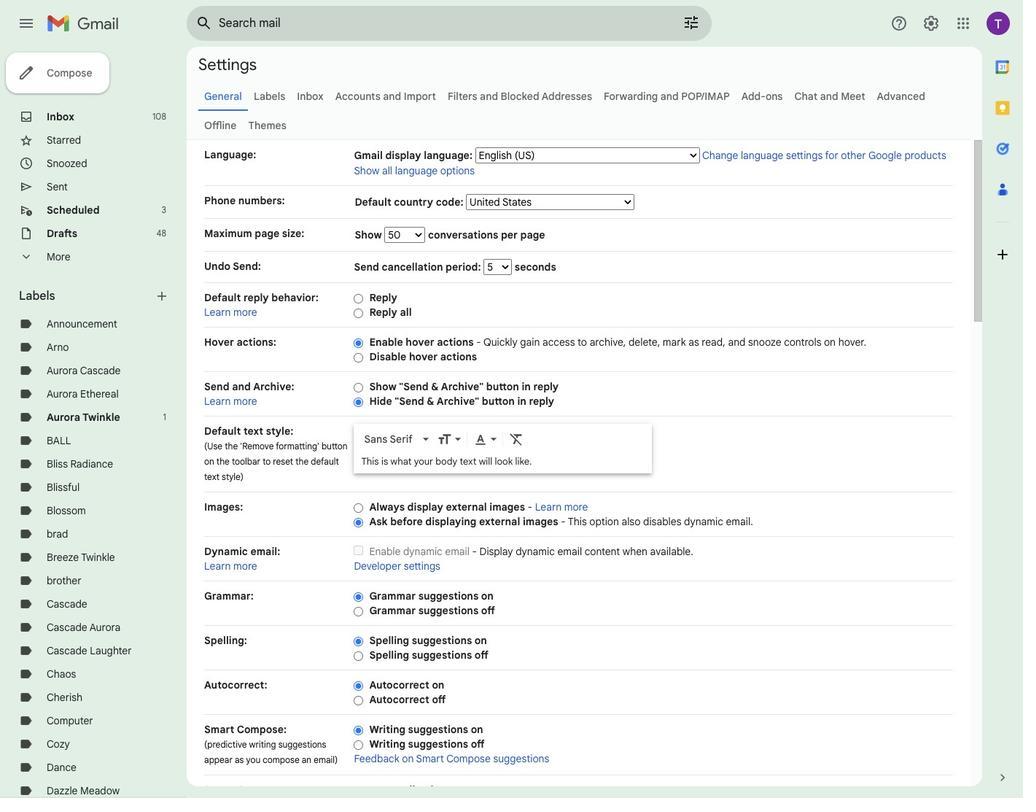 Task type: locate. For each thing, give the bounding box(es) containing it.
0 vertical spatial inbox
[[297, 90, 324, 103]]

compose down gmail image
[[47, 66, 92, 80]]

add-ons
[[742, 90, 783, 103]]

enable hover actions - quickly gain access to archive, delete, mark as read, and snooze controls on hover.
[[369, 336, 867, 349]]

2 vertical spatial reply
[[529, 395, 555, 408]]

reply for reply
[[369, 291, 398, 304]]

0 horizontal spatial as
[[235, 754, 244, 765]]

and right chat
[[821, 90, 839, 103]]

aurora twinkle
[[47, 411, 120, 424]]

2 autocorrect from the top
[[369, 693, 430, 706]]

access
[[543, 336, 575, 349]]

0 vertical spatial reply
[[369, 291, 398, 304]]

dynamic up developer settings link
[[403, 545, 443, 558]]

0 vertical spatial to
[[578, 336, 587, 349]]

show "send & archive" button in reply
[[369, 380, 559, 393]]

reply right reply all option
[[369, 306, 398, 319]]

button up hide "send & archive" button in reply
[[486, 380, 519, 393]]

text up 'remove
[[244, 425, 263, 438]]

send down hover
[[204, 380, 230, 393]]

1 vertical spatial text
[[460, 455, 477, 468]]

dynamic left email.
[[684, 515, 724, 528]]

1 vertical spatial this
[[568, 515, 587, 528]]

1 spelling from the top
[[369, 634, 409, 647]]

aurora for aurora ethereal
[[47, 387, 78, 401]]

advanced search options image
[[677, 8, 706, 37]]

learn up (use
[[204, 395, 231, 408]]

change language settings for other google products link
[[703, 149, 947, 162]]

learn up hover
[[204, 306, 231, 319]]

labels down more
[[19, 289, 55, 304]]

general
[[204, 90, 242, 103]]

1 horizontal spatial text
[[244, 425, 263, 438]]

dynamic right display
[[516, 545, 555, 558]]

0 vertical spatial all
[[382, 164, 393, 177]]

0 vertical spatial show
[[354, 164, 380, 177]]

0 vertical spatial display
[[386, 149, 421, 162]]

1 vertical spatial button
[[482, 395, 515, 408]]

scheduled
[[47, 204, 100, 217]]

cozy link
[[47, 738, 70, 751]]

in
[[522, 380, 531, 393], [518, 395, 527, 408]]

0 vertical spatial actions
[[437, 336, 474, 349]]

hide
[[369, 395, 392, 408]]

email down ask before displaying external images - this option also disables dynamic email.
[[558, 545, 582, 558]]

1 vertical spatial writing
[[369, 738, 406, 751]]

language:
[[424, 149, 473, 162]]

page right per
[[521, 228, 545, 241]]

show up hide
[[369, 380, 397, 393]]

serif
[[390, 433, 413, 446]]

0 vertical spatial archive"
[[441, 380, 484, 393]]

cascade aurora
[[47, 621, 121, 634]]

0 vertical spatial compose
[[47, 66, 92, 80]]

language:
[[204, 148, 256, 161]]

snoozed
[[47, 157, 87, 170]]

language right the change
[[741, 149, 784, 162]]

& down show "send & archive" button in reply
[[427, 395, 435, 408]]

1 vertical spatial enable
[[369, 545, 401, 558]]

learn down 'dynamic'
[[204, 560, 231, 573]]

1 grammar from the top
[[369, 590, 416, 603]]

dance
[[47, 761, 77, 774]]

blissful
[[47, 481, 80, 494]]

enable for enable dynamic email
[[369, 545, 401, 558]]

0 horizontal spatial inbox link
[[47, 110, 74, 123]]

brother link
[[47, 574, 81, 587]]

archive" down show "send & archive" button in reply
[[437, 395, 479, 408]]

- left display
[[472, 545, 477, 558]]

hover right the disable
[[409, 350, 438, 363]]

1 vertical spatial settings
[[404, 560, 441, 573]]

page left the size:
[[255, 227, 280, 240]]

external down always display external images - learn more
[[479, 515, 520, 528]]

hover up disable hover actions
[[406, 336, 435, 349]]

inbox right the labels link
[[297, 90, 324, 103]]

body
[[436, 455, 458, 468]]

1 horizontal spatial settings
[[787, 149, 823, 162]]

grammar suggestions off
[[369, 604, 495, 617]]

cherish link
[[47, 691, 83, 704]]

smart for smart compose: (predictive writing suggestions appear as you compose an email)
[[204, 723, 235, 736]]

2 reply from the top
[[369, 306, 398, 319]]

show down the 'gmail'
[[354, 164, 380, 177]]

default down undo
[[204, 291, 241, 304]]

0 vertical spatial spelling
[[369, 634, 409, 647]]

labels link
[[254, 90, 285, 103]]

personalization on
[[369, 784, 461, 797]]

on down (use
[[204, 456, 214, 467]]

cascade down brother link
[[47, 598, 87, 611]]

gmail image
[[47, 9, 126, 38]]

scheduled link
[[47, 204, 100, 217]]

to right access
[[578, 336, 587, 349]]

0 vertical spatial autocorrect
[[369, 679, 430, 692]]

compose inside button
[[47, 66, 92, 80]]

1 horizontal spatial send
[[354, 260, 379, 274]]

writing for writing suggestions on
[[369, 723, 406, 736]]

aurora up aurora twinkle link
[[47, 387, 78, 401]]

1 vertical spatial reply
[[369, 306, 398, 319]]

1 vertical spatial hover
[[409, 350, 438, 363]]

more up hover actions: at the top of page
[[234, 306, 257, 319]]

this left is
[[361, 455, 379, 468]]

Reply all radio
[[354, 308, 364, 319]]

0 vertical spatial enable
[[369, 336, 403, 349]]

compose down the writing suggestions off at the left of the page
[[447, 752, 491, 765]]

twinkle down ethereal
[[82, 411, 120, 424]]

1 vertical spatial to
[[263, 456, 271, 467]]

chat
[[795, 90, 818, 103]]

1 vertical spatial actions
[[441, 350, 477, 363]]

button for hide "send & archive" button in reply
[[482, 395, 515, 408]]

2 writing from the top
[[369, 738, 406, 751]]

this left option
[[568, 515, 587, 528]]

button down show "send & archive" button in reply
[[482, 395, 515, 408]]

and for blocked
[[480, 90, 498, 103]]

0 horizontal spatial text
[[204, 471, 220, 482]]

1 vertical spatial "send
[[395, 395, 424, 408]]

compose down "you"
[[237, 784, 284, 797]]

smart inside smart compose
[[204, 784, 235, 797]]

2 vertical spatial text
[[204, 471, 220, 482]]

filters and blocked addresses
[[448, 90, 592, 103]]

learn inside the dynamic email: learn more
[[204, 560, 231, 573]]

archive" for hide
[[437, 395, 479, 408]]

images down look
[[490, 501, 525, 514]]

enable up developer
[[369, 545, 401, 558]]

tab list
[[983, 47, 1024, 746]]

1 vertical spatial &
[[427, 395, 435, 408]]

off down the grammar suggestions on
[[481, 604, 495, 617]]

Writing suggestions on radio
[[354, 725, 364, 736]]

2 vertical spatial show
[[369, 380, 397, 393]]

display up before
[[408, 501, 443, 514]]

spelling:
[[204, 634, 247, 647]]

cascade down the cascade link
[[47, 621, 87, 634]]

twinkle
[[82, 411, 120, 424], [81, 551, 115, 564]]

1 vertical spatial show
[[355, 228, 385, 241]]

2 vertical spatial compose
[[237, 784, 284, 797]]

0 vertical spatial labels
[[254, 90, 285, 103]]

actions for enable
[[437, 336, 474, 349]]

"send for show
[[399, 380, 429, 393]]

filters and blocked addresses link
[[448, 90, 592, 103]]

0 vertical spatial button
[[486, 380, 519, 393]]

1 vertical spatial inbox link
[[47, 110, 74, 123]]

hover for disable
[[409, 350, 438, 363]]

1 vertical spatial archive"
[[437, 395, 479, 408]]

writing up feedback
[[369, 738, 406, 751]]

text left will
[[460, 455, 477, 468]]

button
[[486, 380, 519, 393], [482, 395, 515, 408], [322, 441, 348, 452]]

show down default country code:
[[355, 228, 385, 241]]

108
[[152, 111, 166, 122]]

external up displaying at the bottom of page
[[446, 501, 487, 514]]

on left hover.
[[824, 336, 836, 349]]

per
[[501, 228, 518, 241]]

1 horizontal spatial compose
[[237, 784, 284, 797]]

smart down the writing suggestions off at the left of the page
[[416, 752, 444, 765]]

default country code:
[[355, 196, 466, 209]]

and for pop/imap
[[661, 90, 679, 103]]

1 vertical spatial labels
[[19, 289, 55, 304]]

0 horizontal spatial page
[[255, 227, 280, 240]]

dazzle
[[47, 784, 78, 797]]

labels heading
[[19, 289, 155, 304]]

0 horizontal spatial email
[[445, 545, 470, 558]]

0 vertical spatial default
[[355, 196, 392, 209]]

dazzle meadow link
[[47, 784, 120, 797]]

always display external images - learn more
[[369, 501, 588, 514]]

starred link
[[47, 134, 81, 147]]

all down cancellation
[[400, 306, 412, 319]]

and
[[383, 90, 401, 103], [480, 90, 498, 103], [661, 90, 679, 103], [821, 90, 839, 103], [728, 336, 746, 349], [232, 380, 251, 393]]

0 vertical spatial in
[[522, 380, 531, 393]]

to left the reset at bottom left
[[263, 456, 271, 467]]

Hide "Send & Archive" button in reply radio
[[354, 397, 364, 408]]

1 autocorrect from the top
[[369, 679, 430, 692]]

1 vertical spatial images
[[523, 515, 559, 528]]

all for reply
[[400, 306, 412, 319]]

twinkle right breeze
[[81, 551, 115, 564]]

on inside default text style: (use the 'remove formatting' button on the toolbar to reset the default text style)
[[204, 456, 214, 467]]

0 horizontal spatial labels
[[19, 289, 55, 304]]

in down gain
[[522, 380, 531, 393]]

1 vertical spatial twinkle
[[81, 551, 115, 564]]

spelling for spelling suggestions on
[[369, 634, 409, 647]]

1 vertical spatial language
[[395, 164, 438, 177]]

1 writing from the top
[[369, 723, 406, 736]]

grammar for grammar suggestions off
[[369, 604, 416, 617]]

1 vertical spatial inbox
[[47, 110, 74, 123]]

cascade up ethereal
[[80, 364, 121, 377]]

to
[[578, 336, 587, 349], [263, 456, 271, 467]]

inbox link up starred
[[47, 110, 74, 123]]

0 vertical spatial "send
[[399, 380, 429, 393]]

and right filters
[[480, 90, 498, 103]]

2 grammar from the top
[[369, 604, 416, 617]]

archive,
[[590, 336, 626, 349]]

learn inside the send and archive: learn more
[[204, 395, 231, 408]]

0 vertical spatial reply
[[244, 291, 269, 304]]

labels inside labels navigation
[[19, 289, 55, 304]]

& for show
[[431, 380, 439, 393]]

send inside the send and archive: learn more
[[204, 380, 230, 393]]

smart compose
[[204, 784, 284, 798]]

display up show all language options
[[386, 149, 421, 162]]

0 horizontal spatial dynamic
[[403, 545, 443, 558]]

1 vertical spatial as
[[235, 754, 244, 765]]

learn more link up hover actions: at the top of page
[[204, 306, 257, 319]]

1 enable from the top
[[369, 336, 403, 349]]

0 vertical spatial send
[[354, 260, 379, 274]]

default inside default reply behavior: learn more
[[204, 291, 241, 304]]

0 vertical spatial smart
[[204, 723, 235, 736]]

settings up the grammar suggestions on
[[404, 560, 441, 573]]

text left style)
[[204, 471, 220, 482]]

advanced link
[[877, 90, 926, 103]]

more button
[[0, 245, 175, 268]]

learn up ask before displaying external images - this option also disables dynamic email.
[[535, 501, 562, 514]]

brad link
[[47, 527, 68, 541]]

& up hide "send & archive" button in reply
[[431, 380, 439, 393]]

arno
[[47, 341, 69, 354]]

autocorrect:
[[204, 679, 267, 692]]

0 vertical spatial writing
[[369, 723, 406, 736]]

grammar:
[[204, 590, 254, 603]]

1 horizontal spatial all
[[400, 306, 412, 319]]

more up ask before displaying external images - this option also disables dynamic email.
[[565, 501, 588, 514]]

aurora up the ball
[[47, 411, 80, 424]]

autocorrect for autocorrect on
[[369, 679, 430, 692]]

add-
[[742, 90, 766, 103]]

1 email from the left
[[445, 545, 470, 558]]

learn more link for reply
[[204, 306, 257, 319]]

as left "you"
[[235, 754, 244, 765]]

style)
[[222, 471, 244, 482]]

as inside smart compose: (predictive writing suggestions appear as you compose an email)
[[235, 754, 244, 765]]

labels for the labels link
[[254, 90, 285, 103]]

1 reply from the top
[[369, 291, 398, 304]]

reply down access
[[534, 380, 559, 393]]

0 vertical spatial grammar
[[369, 590, 416, 603]]

1 vertical spatial grammar
[[369, 604, 416, 617]]

inbox link right the labels link
[[297, 90, 324, 103]]

2 vertical spatial smart
[[204, 784, 235, 797]]

hover
[[406, 336, 435, 349], [409, 350, 438, 363]]

writing right writing suggestions on radio
[[369, 723, 406, 736]]

compose inside smart compose
[[237, 784, 284, 797]]

sent link
[[47, 180, 68, 193]]

-
[[477, 336, 481, 349], [528, 501, 533, 514], [561, 515, 566, 528], [472, 545, 477, 558]]

suggestions inside smart compose: (predictive writing suggestions appear as you compose an email)
[[278, 739, 326, 750]]

in for show "send & archive" button in reply
[[522, 380, 531, 393]]

Personalization on radio
[[354, 786, 364, 797]]

0 vertical spatial text
[[244, 425, 263, 438]]

formatting'
[[276, 441, 319, 452]]

email)
[[314, 754, 338, 765]]

enable inside enable dynamic email - display dynamic email content when available. developer settings
[[369, 545, 401, 558]]

autocorrect off
[[369, 693, 446, 706]]

send for send cancellation period:
[[354, 260, 379, 274]]

and left pop/imap at the top right of the page
[[661, 90, 679, 103]]

more inside default reply behavior: learn more
[[234, 306, 257, 319]]

1 vertical spatial default
[[204, 291, 241, 304]]

the right (use
[[225, 441, 238, 452]]

learn more link down archive:
[[204, 395, 257, 408]]

1 vertical spatial in
[[518, 395, 527, 408]]

0 vertical spatial images
[[490, 501, 525, 514]]

0 horizontal spatial all
[[382, 164, 393, 177]]

when
[[623, 545, 648, 558]]

1 vertical spatial all
[[400, 306, 412, 319]]

bliss radiance
[[47, 457, 113, 471]]

autocorrect down autocorrect on
[[369, 693, 430, 706]]

the up style)
[[217, 456, 230, 467]]

off for grammar suggestions on
[[481, 604, 495, 617]]

writing
[[369, 723, 406, 736], [369, 738, 406, 751]]

inbox
[[297, 90, 324, 103], [47, 110, 74, 123]]

and right read,
[[728, 336, 746, 349]]

actions
[[437, 336, 474, 349], [441, 350, 477, 363]]

1 horizontal spatial inbox link
[[297, 90, 324, 103]]

0 vertical spatial &
[[431, 380, 439, 393]]

0 vertical spatial twinkle
[[82, 411, 120, 424]]

labels up themes on the left of the page
[[254, 90, 285, 103]]

reply for reply all
[[369, 306, 398, 319]]

all for show
[[382, 164, 393, 177]]

grammar down developer settings link
[[369, 590, 416, 603]]

1 vertical spatial reply
[[534, 380, 559, 393]]

autocorrect up "autocorrect off"
[[369, 679, 430, 692]]

1 vertical spatial spelling
[[369, 649, 409, 662]]

bliss
[[47, 457, 68, 471]]

None checkbox
[[354, 546, 364, 555]]

0 vertical spatial language
[[741, 149, 784, 162]]

0 horizontal spatial to
[[263, 456, 271, 467]]

also
[[622, 515, 641, 528]]

show for show
[[355, 228, 385, 241]]

default left 'country'
[[355, 196, 392, 209]]

cascade aurora link
[[47, 621, 121, 634]]

1 horizontal spatial email
[[558, 545, 582, 558]]

actions up disable hover actions
[[437, 336, 474, 349]]

default for default reply behavior: learn more
[[204, 291, 241, 304]]

1 horizontal spatial labels
[[254, 90, 285, 103]]

& for hide
[[427, 395, 435, 408]]

archive" for show
[[441, 380, 484, 393]]

"send right hide
[[395, 395, 424, 408]]

learn more link up ask before displaying external images - this option also disables dynamic email.
[[535, 501, 588, 514]]

email down displaying at the bottom of page
[[445, 545, 470, 558]]

display
[[386, 149, 421, 162], [408, 501, 443, 514]]

2 horizontal spatial text
[[460, 455, 477, 468]]

- left option
[[561, 515, 566, 528]]

inbox link
[[297, 90, 324, 103], [47, 110, 74, 123]]

default inside default text style: (use the 'remove formatting' button on the toolbar to reset the default text style)
[[204, 425, 241, 438]]

show for show "send & archive" button in reply
[[369, 380, 397, 393]]

writing suggestions on
[[369, 723, 484, 736]]

in up remove formatting ‪(⌘\)‬ image
[[518, 395, 527, 408]]

smart inside smart compose: (predictive writing suggestions appear as you compose an email)
[[204, 723, 235, 736]]

1 vertical spatial display
[[408, 501, 443, 514]]

1 vertical spatial send
[[204, 380, 230, 393]]

Ask before displaying external images radio
[[354, 517, 364, 528]]

0 vertical spatial inbox link
[[297, 90, 324, 103]]

drafts
[[47, 227, 77, 240]]

breeze
[[47, 551, 79, 564]]

chaos
[[47, 668, 76, 681]]

2 vertical spatial default
[[204, 425, 241, 438]]

autocorrect for autocorrect off
[[369, 693, 430, 706]]

Reply radio
[[354, 293, 364, 304]]

brad
[[47, 527, 68, 541]]

1 vertical spatial compose
[[447, 752, 491, 765]]

1 horizontal spatial language
[[741, 149, 784, 162]]

suggestions for writing suggestions on
[[408, 723, 468, 736]]

- left the quickly
[[477, 336, 481, 349]]

1 vertical spatial autocorrect
[[369, 693, 430, 706]]

2 spelling from the top
[[369, 649, 409, 662]]

off up feedback on smart compose suggestions link on the bottom
[[471, 738, 485, 751]]

smart down appear
[[204, 784, 235, 797]]

enable up the disable
[[369, 336, 403, 349]]

language
[[741, 149, 784, 162], [395, 164, 438, 177]]

Autocorrect on radio
[[354, 681, 364, 692]]

language down gmail display language:
[[395, 164, 438, 177]]

email:
[[251, 545, 280, 558]]

actions up show "send & archive" button in reply
[[441, 350, 477, 363]]

None search field
[[187, 6, 712, 41]]

cozy
[[47, 738, 70, 751]]

aurora cascade
[[47, 364, 121, 377]]

aurora cascade link
[[47, 364, 121, 377]]

spelling right spelling suggestions off option
[[369, 649, 409, 662]]

change language settings for other google products
[[703, 149, 947, 162]]

cascade for the cascade link
[[47, 598, 87, 611]]

cascade laughter
[[47, 644, 132, 657]]

grammar suggestions on
[[369, 590, 494, 603]]

0 horizontal spatial inbox
[[47, 110, 74, 123]]

on down spelling suggestions off on the left
[[432, 679, 445, 692]]

0 horizontal spatial compose
[[47, 66, 92, 80]]

actions:
[[237, 336, 276, 349]]

0 horizontal spatial this
[[361, 455, 379, 468]]

learn inside default reply behavior: learn more
[[204, 306, 231, 319]]

in for hide "send & archive" button in reply
[[518, 395, 527, 408]]

learn
[[204, 306, 231, 319], [204, 395, 231, 408], [535, 501, 562, 514], [204, 560, 231, 573]]

and inside the send and archive: learn more
[[232, 380, 251, 393]]

reply up formatting options toolbar
[[529, 395, 555, 408]]

show for show all language options
[[354, 164, 380, 177]]

1 horizontal spatial this
[[568, 515, 587, 528]]

display for always
[[408, 501, 443, 514]]

reply down send: at the left top
[[244, 291, 269, 304]]

0 vertical spatial hover
[[406, 336, 435, 349]]

2 enable from the top
[[369, 545, 401, 558]]

cascade laughter link
[[47, 644, 132, 657]]



Task type: describe. For each thing, give the bounding box(es) containing it.
"send for hide
[[395, 395, 424, 408]]

delete,
[[629, 336, 660, 349]]

gmail
[[354, 149, 383, 162]]

reset
[[273, 456, 293, 467]]

0 vertical spatial settings
[[787, 149, 823, 162]]

more inside the send and archive: learn more
[[234, 395, 257, 408]]

sans serif
[[364, 433, 413, 446]]

controls
[[784, 336, 822, 349]]

phone
[[204, 194, 236, 207]]

Grammar suggestions off radio
[[354, 606, 364, 617]]

pop/imap
[[682, 90, 730, 103]]

dynamic
[[204, 545, 248, 558]]

option
[[590, 515, 619, 528]]

on down the writing suggestions off at the left of the page
[[402, 752, 414, 765]]

cascade for cascade laughter
[[47, 644, 87, 657]]

conversations
[[428, 228, 499, 241]]

snoozed link
[[47, 157, 87, 170]]

twinkle for breeze twinkle
[[81, 551, 115, 564]]

hover for enable
[[406, 336, 435, 349]]

sans serif option
[[361, 432, 421, 447]]

other
[[841, 149, 866, 162]]

addresses
[[542, 90, 592, 103]]

computer
[[47, 714, 93, 727]]

default
[[311, 456, 339, 467]]

the down formatting'
[[296, 456, 309, 467]]

on down the feedback on smart compose suggestions on the bottom
[[449, 784, 461, 797]]

ball
[[47, 434, 71, 447]]

numbers:
[[238, 194, 285, 207]]

offline
[[204, 119, 237, 132]]

off for writing suggestions on
[[471, 738, 485, 751]]

themes link
[[248, 119, 287, 132]]

Disable hover actions radio
[[354, 352, 364, 363]]

Spelling suggestions off radio
[[354, 651, 364, 662]]

2 horizontal spatial dynamic
[[684, 515, 724, 528]]

compose:
[[237, 723, 287, 736]]

- inside enable dynamic email - display dynamic email content when available. developer settings
[[472, 545, 477, 558]]

1 horizontal spatial page
[[521, 228, 545, 241]]

on up spelling suggestions off on the left
[[475, 634, 487, 647]]

Show "Send & Archive" button in reply radio
[[354, 382, 364, 393]]

an
[[302, 754, 312, 765]]

hover.
[[839, 336, 867, 349]]

2 email from the left
[[558, 545, 582, 558]]

button inside default text style: (use the 'remove formatting' button on the toolbar to reset the default text style)
[[322, 441, 348, 452]]

1 horizontal spatial to
[[578, 336, 587, 349]]

learn more link for and
[[204, 395, 257, 408]]

cancellation
[[382, 260, 443, 274]]

displaying
[[426, 515, 477, 528]]

grammar for grammar suggestions on
[[369, 590, 416, 603]]

reply inside default reply behavior: learn more
[[244, 291, 269, 304]]

Autocorrect off radio
[[354, 695, 364, 706]]

search mail image
[[191, 10, 217, 36]]

3
[[162, 204, 166, 215]]

ball link
[[47, 434, 71, 447]]

main menu image
[[18, 15, 35, 32]]

1 vertical spatial smart
[[416, 752, 444, 765]]

enable for enable hover actions
[[369, 336, 403, 349]]

smart compose: (predictive writing suggestions appear as you compose an email)
[[204, 723, 338, 765]]

display
[[480, 545, 513, 558]]

learn more link for email:
[[204, 560, 257, 573]]

suggestions for spelling suggestions on
[[412, 634, 472, 647]]

spelling suggestions off
[[369, 649, 489, 662]]

Always display external images radio
[[354, 503, 364, 513]]

blossom link
[[47, 504, 86, 517]]

labels navigation
[[0, 47, 187, 798]]

default for default country code:
[[355, 196, 392, 209]]

reply for show "send & archive" button in reply
[[534, 380, 559, 393]]

to inside default text style: (use the 'remove formatting' button on the toolbar to reset the default text style)
[[263, 456, 271, 467]]

aurora for aurora twinkle
[[47, 411, 80, 424]]

aurora twinkle link
[[47, 411, 120, 424]]

country
[[394, 196, 433, 209]]

off for spelling suggestions on
[[475, 649, 489, 662]]

off up writing suggestions on
[[432, 693, 446, 706]]

send for send and archive: learn more
[[204, 380, 230, 393]]

aurora ethereal link
[[47, 387, 119, 401]]

suggestions for grammar suggestions off
[[419, 604, 479, 617]]

brother
[[47, 574, 81, 587]]

accounts and import
[[335, 90, 436, 103]]

button for show "send & archive" button in reply
[[486, 380, 519, 393]]

Search mail text field
[[219, 16, 642, 31]]

default reply behavior: learn more
[[204, 291, 319, 319]]

Grammar suggestions on radio
[[354, 592, 364, 603]]

spelling for spelling suggestions off
[[369, 649, 409, 662]]

chaos link
[[47, 668, 76, 681]]

code:
[[436, 196, 464, 209]]

announcement link
[[47, 317, 117, 331]]

meet
[[841, 90, 866, 103]]

forwarding and pop/imap
[[604, 90, 730, 103]]

1
[[163, 411, 166, 422]]

cherish
[[47, 691, 83, 704]]

computer link
[[47, 714, 93, 727]]

ask before displaying external images - this option also disables dynamic email.
[[369, 515, 753, 528]]

disables
[[644, 515, 682, 528]]

show all language options link
[[354, 164, 475, 177]]

labels for labels heading
[[19, 289, 55, 304]]

Spelling suggestions on radio
[[354, 636, 364, 647]]

advanced
[[877, 90, 926, 103]]

dazzle meadow
[[47, 784, 120, 797]]

radiance
[[70, 457, 113, 471]]

remove formatting ‪(⌘\)‬ image
[[510, 432, 524, 447]]

- up ask before displaying external images - this option also disables dynamic email.
[[528, 501, 533, 514]]

feedback on smart compose suggestions link
[[354, 752, 550, 765]]

0 vertical spatial this
[[361, 455, 379, 468]]

writing for writing suggestions off
[[369, 738, 406, 751]]

inbox inside labels navigation
[[47, 110, 74, 123]]

snooze
[[749, 336, 782, 349]]

size:
[[282, 227, 305, 240]]

blossom
[[47, 504, 86, 517]]

enable dynamic email - display dynamic email content when available. developer settings
[[354, 545, 694, 573]]

import
[[404, 90, 436, 103]]

settings inside enable dynamic email - display dynamic email content when available. developer settings
[[404, 560, 441, 573]]

on down display
[[481, 590, 494, 603]]

0 horizontal spatial language
[[395, 164, 438, 177]]

chat and meet
[[795, 90, 866, 103]]

blissful link
[[47, 481, 80, 494]]

on up feedback on smart compose suggestions link on the bottom
[[471, 723, 484, 736]]

writing suggestions off
[[369, 738, 485, 751]]

dance link
[[47, 761, 77, 774]]

cascade for cascade aurora
[[47, 621, 87, 634]]

Enable hover actions radio
[[354, 338, 364, 349]]

hover actions:
[[204, 336, 276, 349]]

your
[[414, 455, 433, 468]]

this is what your body text will look like.
[[361, 455, 532, 468]]

and for archive:
[[232, 380, 251, 393]]

quickly
[[484, 336, 518, 349]]

spelling suggestions on
[[369, 634, 487, 647]]

and for import
[[383, 90, 401, 103]]

more inside the dynamic email: learn more
[[234, 560, 257, 573]]

aurora for aurora cascade
[[47, 364, 78, 377]]

gmail display language:
[[354, 149, 473, 162]]

accounts
[[335, 90, 381, 103]]

ethereal
[[80, 387, 119, 401]]

1 vertical spatial external
[[479, 515, 520, 528]]

Writing suggestions off radio
[[354, 740, 364, 751]]

compose
[[263, 754, 300, 765]]

suggestions for grammar suggestions on
[[419, 590, 479, 603]]

1 horizontal spatial as
[[689, 336, 699, 349]]

twinkle for aurora twinkle
[[82, 411, 120, 424]]

settings image
[[923, 15, 940, 32]]

meadow
[[80, 784, 120, 797]]

0 vertical spatial external
[[446, 501, 487, 514]]

smart for smart compose
[[204, 784, 235, 797]]

suggestions for spelling suggestions off
[[412, 649, 472, 662]]

laughter
[[90, 644, 132, 657]]

2 horizontal spatial compose
[[447, 752, 491, 765]]

actions for disable
[[441, 350, 477, 363]]

aurora up laughter
[[90, 621, 121, 634]]

formatting options toolbar
[[359, 425, 648, 453]]

phone numbers:
[[204, 194, 285, 207]]

suggestions for writing suggestions off
[[408, 738, 468, 751]]

is
[[382, 455, 388, 468]]

disable
[[369, 350, 407, 363]]

starred
[[47, 134, 81, 147]]

reply for hide "send & archive" button in reply
[[529, 395, 555, 408]]

developer
[[354, 560, 401, 573]]

display for gmail
[[386, 149, 421, 162]]

default for default text style: (use the 'remove formatting' button on the toolbar to reset the default text style)
[[204, 425, 241, 438]]

1 horizontal spatial dynamic
[[516, 545, 555, 558]]

writing
[[249, 739, 276, 750]]

disable hover actions
[[369, 350, 477, 363]]

options
[[441, 164, 475, 177]]

settings
[[198, 54, 257, 74]]

general link
[[204, 90, 242, 103]]

add-ons link
[[742, 90, 783, 103]]

accounts and import link
[[335, 90, 436, 103]]

and for meet
[[821, 90, 839, 103]]

48
[[156, 228, 166, 239]]

google
[[869, 149, 902, 162]]

support image
[[891, 15, 908, 32]]

conversations per page
[[426, 228, 545, 241]]

available.
[[651, 545, 694, 558]]



Task type: vqa. For each thing, say whether or not it's contained in the screenshot.


